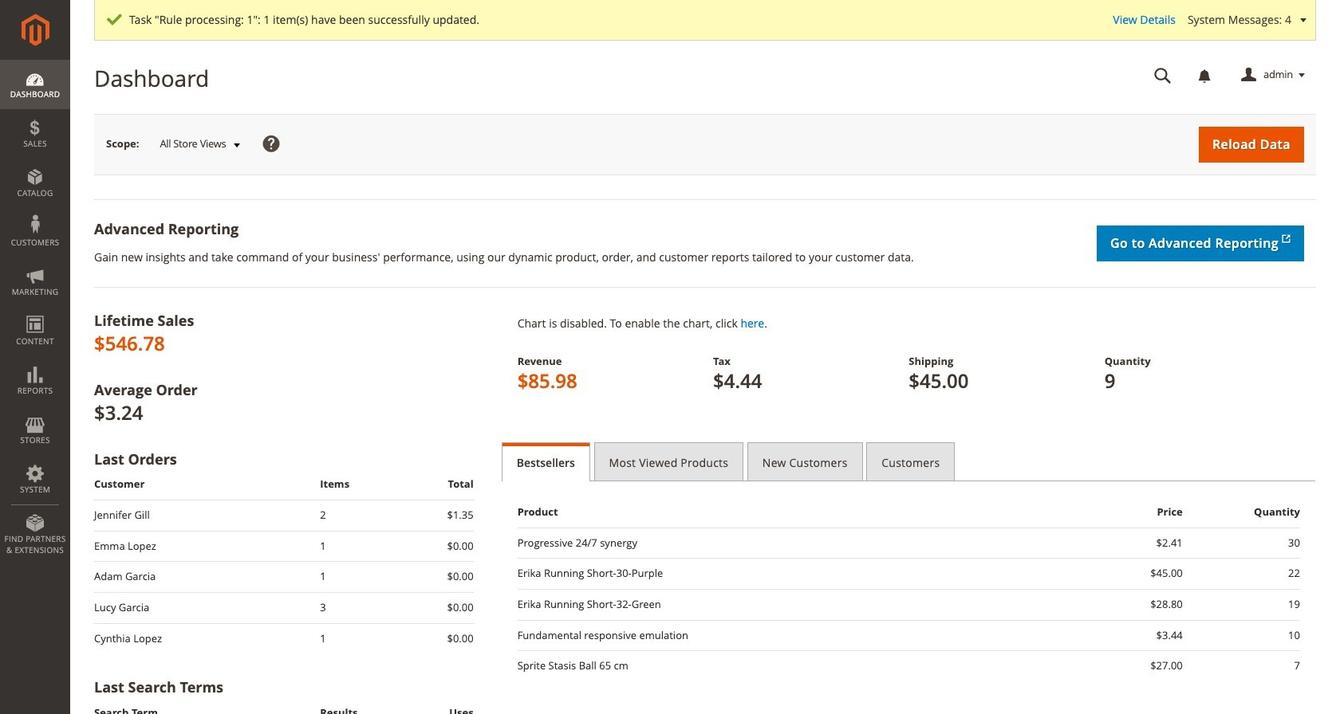 Task type: describe. For each thing, give the bounding box(es) containing it.
magento admin panel image
[[21, 14, 49, 46]]



Task type: locate. For each thing, give the bounding box(es) containing it.
tab list
[[502, 443, 1317, 482]]

menu bar
[[0, 60, 70, 564]]

None text field
[[1143, 61, 1183, 89]]



